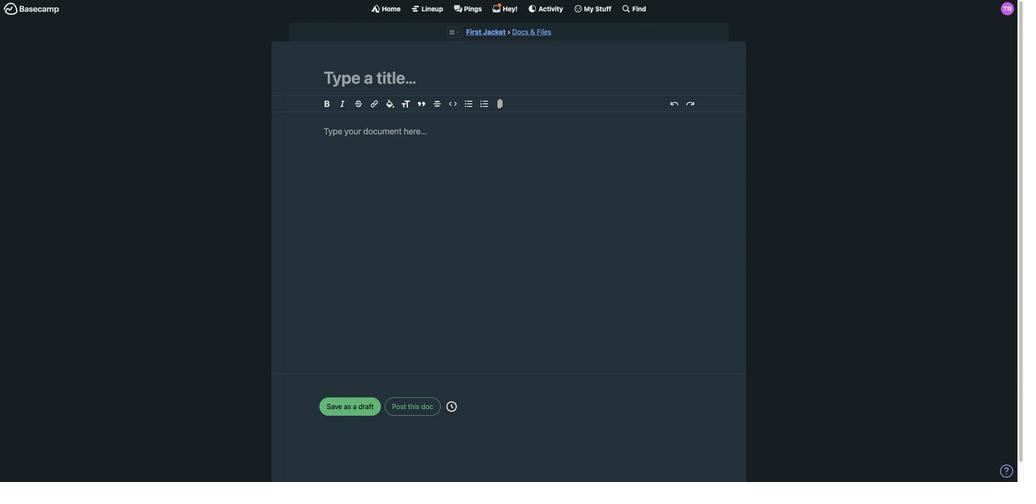 Task type: locate. For each thing, give the bounding box(es) containing it.
my stuff
[[584, 5, 612, 12]]

Type your document here… text field
[[298, 112, 720, 363]]

› docs & files
[[508, 28, 552, 36]]

first
[[466, 28, 482, 36]]

docs
[[512, 28, 529, 36]]

docs & files link
[[512, 28, 552, 36]]

stuff
[[596, 5, 612, 12]]

&
[[531, 28, 535, 36]]

my stuff button
[[574, 4, 612, 13]]

my
[[584, 5, 594, 12]]

find
[[633, 5, 647, 12]]

hey!
[[503, 5, 518, 12]]

lineup link
[[411, 4, 443, 13]]

None submit
[[320, 398, 381, 416]]

post
[[392, 403, 406, 411]]

jacket
[[483, 28, 506, 36]]

post this doc button
[[385, 398, 441, 416]]

this
[[408, 403, 420, 411]]

activity
[[539, 5, 563, 12]]

lineup
[[422, 5, 443, 12]]



Task type: describe. For each thing, give the bounding box(es) containing it.
Type a title… text field
[[324, 68, 694, 87]]

home link
[[372, 4, 401, 13]]

files
[[537, 28, 552, 36]]

post this doc
[[392, 403, 433, 411]]

activity link
[[528, 4, 563, 13]]

first jacket link
[[466, 28, 506, 36]]

tyler black image
[[1002, 2, 1015, 15]]

›
[[508, 28, 511, 36]]

home
[[382, 5, 401, 12]]

pings
[[464, 5, 482, 12]]

first jacket
[[466, 28, 506, 36]]

main element
[[0, 0, 1018, 17]]

switch accounts image
[[3, 2, 59, 16]]

schedule this to post later image
[[447, 402, 457, 412]]

pings button
[[454, 4, 482, 13]]

find button
[[622, 4, 647, 13]]

doc
[[422, 403, 433, 411]]

hey! button
[[493, 3, 518, 13]]



Task type: vqa. For each thing, say whether or not it's contained in the screenshot.
the topmost O
no



